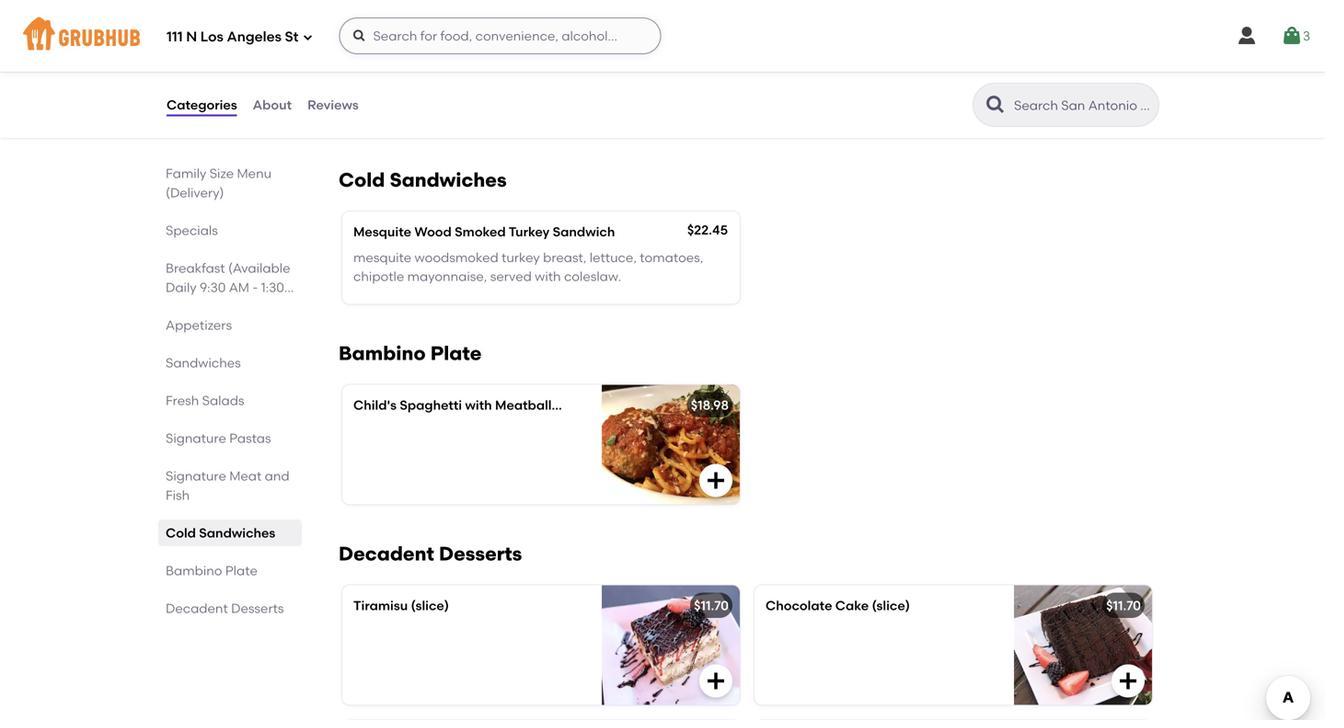Task type: locate. For each thing, give the bounding box(es) containing it.
cold up mesquite
[[339, 168, 385, 192]]

2 vertical spatial plate
[[225, 563, 258, 579]]

bambino plate up spaghetti
[[339, 342, 482, 366]]

0 horizontal spatial bambino plate
[[166, 563, 258, 579]]

categories button
[[166, 72, 238, 138]]

of left the on the top left of page
[[408, 50, 421, 66]]

svg image
[[1236, 25, 1258, 47], [1281, 25, 1303, 47], [1117, 671, 1139, 693]]

our
[[527, 76, 547, 92]]

1 vertical spatial sandwiches
[[166, 355, 241, 371]]

turkey
[[502, 250, 540, 266]]

0 horizontal spatial $11.70
[[694, 598, 729, 614]]

mesquite
[[353, 224, 411, 240]]

0 vertical spatial bambino plate
[[339, 342, 482, 366]]

1 vertical spatial of
[[393, 95, 406, 110]]

plate right meatball
[[555, 398, 588, 413]]

turkey
[[509, 224, 550, 240]]

3
[[1303, 28, 1310, 44]]

(slice) right cake
[[872, 598, 910, 614]]

0 horizontal spatial bambino
[[166, 563, 222, 579]]

$11.70 left to
[[1106, 598, 1141, 614]]

(slice) right tiramisu
[[411, 598, 449, 614]]

cold down fish
[[166, 525, 196, 541]]

spaghetti
[[400, 398, 462, 413]]

family size menu (delivery) tab
[[166, 164, 294, 202]]

decadent desserts
[[339, 543, 522, 566], [166, 601, 284, 617]]

0 vertical spatial plate
[[430, 342, 482, 366]]

(slice)
[[411, 598, 449, 614], [872, 598, 910, 614]]

and inside signature meat and fish
[[265, 468, 290, 484]]

1 horizontal spatial and
[[535, 95, 560, 110]]

with left meatball
[[465, 398, 492, 413]]

of inside chicken breast topped with our seasonal sauce with a side of sautéed vegetables and pasta
[[393, 95, 406, 110]]

about button
[[252, 72, 293, 138]]

breast,
[[543, 250, 587, 266]]

decadent up tiramisu
[[339, 543, 434, 566]]

salads
[[202, 393, 244, 409]]

0 horizontal spatial (slice)
[[411, 598, 449, 614]]

about
[[253, 97, 292, 113]]

decadent down bambino plate tab
[[166, 601, 228, 617]]

1 horizontal spatial svg image
[[1236, 25, 1258, 47]]

2 horizontal spatial svg image
[[1281, 25, 1303, 47]]

plate up child's spaghetti with meatball plate
[[430, 342, 482, 366]]

2 horizontal spatial plate
[[555, 398, 588, 413]]

1:30
[[261, 280, 284, 295]]

0 horizontal spatial cold
[[166, 525, 196, 541]]

the
[[424, 50, 445, 66]]

2 signature from the top
[[166, 468, 226, 484]]

angeles
[[227, 29, 282, 45]]

Search for food, convenience, alcohol... search field
[[339, 17, 661, 54]]

appetizers tab
[[166, 316, 294, 335]]

sandwiches
[[390, 168, 507, 192], [166, 355, 241, 371], [199, 525, 275, 541]]

0 vertical spatial cold sandwiches
[[339, 168, 507, 192]]

sautéed
[[409, 95, 460, 110]]

woodsmoked
[[415, 250, 498, 266]]

sandwiches up fresh salads
[[166, 355, 241, 371]]

bambino plate down cold sandwiches tab
[[166, 563, 258, 579]]

1 vertical spatial bambino plate
[[166, 563, 258, 579]]

1 horizontal spatial desserts
[[439, 543, 522, 566]]

family
[[166, 166, 206, 181]]

2 vertical spatial sandwiches
[[199, 525, 275, 541]]

signature pastas
[[166, 431, 271, 446]]

bambino inside tab
[[166, 563, 222, 579]]

of right side
[[393, 95, 406, 110]]

reviews button
[[307, 72, 360, 138]]

svg image
[[352, 29, 367, 43], [302, 32, 313, 43], [705, 470, 727, 492], [705, 671, 727, 693]]

pasta
[[563, 95, 599, 110]]

0 vertical spatial decadent desserts
[[339, 543, 522, 566]]

mayonnaise,
[[407, 269, 487, 284]]

0 horizontal spatial decadent
[[166, 601, 228, 617]]

coleslaw.
[[564, 269, 621, 284]]

decadent desserts up tiramisu (slice)
[[339, 543, 522, 566]]

proceed to checkout
[[1111, 598, 1245, 614]]

signature pastas tab
[[166, 429, 294, 448]]

with
[[497, 76, 523, 92], [650, 76, 676, 92], [535, 269, 561, 284], [465, 398, 492, 413]]

sauce
[[609, 76, 647, 92]]

1 vertical spatial decadent desserts
[[166, 601, 284, 617]]

sandwiches up bambino plate tab
[[199, 525, 275, 541]]

signature down fresh salads
[[166, 431, 226, 446]]

tomatoes,
[[640, 250, 703, 266]]

cold sandwiches up bambino plate tab
[[166, 525, 275, 541]]

bambino plate inside tab
[[166, 563, 258, 579]]

$11.70 left the chocolate on the right of the page
[[694, 598, 729, 614]]

fish
[[166, 488, 190, 503]]

2 $11.70 from the left
[[1106, 598, 1141, 614]]

cold sandwiches up wood
[[339, 168, 507, 192]]

signature for signature pastas
[[166, 431, 226, 446]]

sandwiches up wood
[[390, 168, 507, 192]]

plate
[[430, 342, 482, 366], [555, 398, 588, 413], [225, 563, 258, 579]]

of
[[408, 50, 421, 66], [393, 95, 406, 110]]

meat
[[229, 468, 262, 484]]

0 vertical spatial decadent
[[339, 543, 434, 566]]

seasonal
[[550, 76, 606, 92]]

0 vertical spatial cold
[[339, 168, 385, 192]]

1 vertical spatial bambino
[[166, 563, 222, 579]]

1 vertical spatial cold
[[166, 525, 196, 541]]

0 vertical spatial signature
[[166, 431, 226, 446]]

1 (slice) from the left
[[411, 598, 449, 614]]

decadent desserts inside tab
[[166, 601, 284, 617]]

1 horizontal spatial plate
[[430, 342, 482, 366]]

am
[[229, 280, 249, 295]]

appetizers
[[166, 317, 232, 333]]

cold
[[339, 168, 385, 192], [166, 525, 196, 541]]

bambino up child's
[[339, 342, 426, 366]]

with down breast, at the left of page
[[535, 269, 561, 284]]

0 vertical spatial and
[[535, 95, 560, 110]]

tiramisu (slice) image
[[602, 586, 740, 706]]

wood
[[414, 224, 452, 240]]

1 signature from the top
[[166, 431, 226, 446]]

bambino plate
[[339, 342, 482, 366], [166, 563, 258, 579]]

and down our
[[535, 95, 560, 110]]

cold sandwiches
[[339, 168, 507, 192], [166, 525, 275, 541]]

decadent desserts down bambino plate tab
[[166, 601, 284, 617]]

0 vertical spatial desserts
[[439, 543, 522, 566]]

lettuce,
[[590, 250, 637, 266]]

0 horizontal spatial decadent desserts
[[166, 601, 284, 617]]

0 horizontal spatial cold sandwiches
[[166, 525, 275, 541]]

smoked
[[455, 224, 506, 240]]

signature up fish
[[166, 468, 226, 484]]

signature
[[166, 431, 226, 446], [166, 468, 226, 484]]

signature inside signature meat and fish
[[166, 468, 226, 484]]

Search San Antonio Winery Los Angeles search field
[[1012, 97, 1153, 114]]

3 button
[[1281, 19, 1310, 52]]

0 horizontal spatial and
[[265, 468, 290, 484]]

fresh salads
[[166, 393, 244, 409]]

0 vertical spatial sandwiches
[[390, 168, 507, 192]]

1 horizontal spatial of
[[408, 50, 421, 66]]

$11.70
[[694, 598, 729, 614], [1106, 598, 1141, 614]]

0 horizontal spatial desserts
[[231, 601, 284, 617]]

1 vertical spatial cold sandwiches
[[166, 525, 275, 541]]

1 $11.70 from the left
[[694, 598, 729, 614]]

breakfast
[[166, 260, 225, 276]]

1 vertical spatial signature
[[166, 468, 226, 484]]

mesquite wood smoked turkey sandwich
[[353, 224, 615, 240]]

bambino
[[339, 342, 426, 366], [166, 563, 222, 579]]

0 horizontal spatial of
[[393, 95, 406, 110]]

0 horizontal spatial plate
[[225, 563, 258, 579]]

decadent
[[339, 543, 434, 566], [166, 601, 228, 617]]

tiramisu (slice)
[[353, 598, 449, 614]]

1 vertical spatial desserts
[[231, 601, 284, 617]]

chocolate cake (slice)
[[766, 598, 910, 614]]

chocolate cake (slice) image
[[1014, 586, 1152, 706]]

sandwiches inside tab
[[166, 355, 241, 371]]

daily
[[166, 280, 197, 295]]

and right meat
[[265, 468, 290, 484]]

1 horizontal spatial bambino
[[339, 342, 426, 366]]

1 vertical spatial and
[[265, 468, 290, 484]]

1 horizontal spatial bambino plate
[[339, 342, 482, 366]]

1 vertical spatial decadent
[[166, 601, 228, 617]]

signature inside "tab"
[[166, 431, 226, 446]]

breakfast (available daily 9:30 am - 1:30 pm) appetizers
[[166, 260, 290, 333]]

desserts inside tab
[[231, 601, 284, 617]]

and
[[535, 95, 560, 110], [265, 468, 290, 484]]

1 horizontal spatial $11.70
[[1106, 598, 1141, 614]]

1 horizontal spatial decadent desserts
[[339, 543, 522, 566]]

plate down cold sandwiches tab
[[225, 563, 258, 579]]

chocolate
[[766, 598, 832, 614]]

bambino down cold sandwiches tab
[[166, 563, 222, 579]]

1 horizontal spatial (slice)
[[872, 598, 910, 614]]

desserts
[[439, 543, 522, 566], [231, 601, 284, 617]]



Task type: vqa. For each thing, say whether or not it's contained in the screenshot.
us corresponding to Connect with us
no



Task type: describe. For each thing, give the bounding box(es) containing it.
checkout
[[1183, 598, 1245, 614]]

with up vegetables
[[497, 76, 523, 92]]

(delivery)
[[166, 185, 224, 201]]

9:30
[[200, 280, 226, 295]]

$18.98
[[691, 398, 729, 413]]

cake
[[835, 598, 869, 614]]

a
[[353, 95, 362, 110]]

categories
[[167, 97, 237, 113]]

vegetables
[[463, 95, 532, 110]]

0 vertical spatial bambino
[[339, 342, 426, 366]]

fresh salads tab
[[166, 391, 294, 410]]

1 horizontal spatial cold
[[339, 168, 385, 192]]

bambino plate tab
[[166, 561, 294, 581]]

sandwiches tab
[[166, 353, 294, 373]]

cold inside tab
[[166, 525, 196, 541]]

$11.70 for tiramisu (slice)
[[694, 598, 729, 614]]

meatball
[[495, 398, 552, 413]]

plate inside tab
[[225, 563, 258, 579]]

menu
[[237, 166, 272, 181]]

size
[[210, 166, 234, 181]]

fresh
[[166, 393, 199, 409]]

signature meat and fish
[[166, 468, 290, 503]]

0 horizontal spatial svg image
[[1117, 671, 1139, 693]]

chicken breast topped with our seasonal sauce with a side of sautéed vegetables and pasta
[[353, 76, 676, 110]]

cold sandwiches tab
[[166, 524, 294, 543]]

(available
[[228, 260, 290, 276]]

served
[[490, 269, 532, 284]]

sandwiches inside tab
[[199, 525, 275, 541]]

2 (slice) from the left
[[872, 598, 910, 614]]

pm)
[[166, 299, 190, 315]]

reviews
[[307, 97, 359, 113]]

111
[[167, 29, 183, 45]]

side
[[365, 95, 390, 110]]

1 horizontal spatial decadent
[[339, 543, 434, 566]]

chicken
[[353, 50, 405, 66]]

decadent inside tab
[[166, 601, 228, 617]]

tiramisu
[[353, 598, 408, 614]]

decadent desserts tab
[[166, 599, 294, 618]]

chicken
[[353, 76, 402, 92]]

topped
[[448, 76, 494, 92]]

signature meat and fish tab
[[166, 467, 294, 505]]

proceed
[[1111, 598, 1164, 614]]

1 vertical spatial plate
[[555, 398, 588, 413]]

and inside chicken breast topped with our seasonal sauce with a side of sautéed vegetables and pasta
[[535, 95, 560, 110]]

specials tab
[[166, 221, 294, 240]]

proceed to checkout button
[[1055, 590, 1301, 623]]

mesquite woodsmoked turkey breast, lettuce, tomatoes, chipotle mayonnaise, served with coleslaw.
[[353, 250, 703, 284]]

st
[[285, 29, 299, 45]]

mesquite
[[353, 250, 412, 266]]

breakfast (available daily 9:30 am - 1:30 pm) tab
[[166, 259, 294, 315]]

search icon image
[[985, 94, 1007, 116]]

day
[[448, 50, 473, 66]]

breast
[[405, 76, 445, 92]]

family size menu (delivery)
[[166, 166, 272, 201]]

$22.45
[[687, 222, 728, 238]]

with inside mesquite woodsmoked turkey breast, lettuce, tomatoes, chipotle mayonnaise, served with coleslaw.
[[535, 269, 561, 284]]

1 horizontal spatial cold sandwiches
[[339, 168, 507, 192]]

to
[[1167, 598, 1180, 614]]

main navigation navigation
[[0, 0, 1325, 72]]

child's
[[353, 398, 397, 413]]

pastas
[[229, 431, 271, 446]]

chipotle
[[353, 269, 404, 284]]

cold sandwiches inside tab
[[166, 525, 275, 541]]

child's spaghetti with meatball plate
[[353, 398, 588, 413]]

$11.70 for chocolate cake (slice)
[[1106, 598, 1141, 614]]

0 vertical spatial of
[[408, 50, 421, 66]]

with right sauce
[[650, 76, 676, 92]]

specials
[[166, 223, 218, 238]]

signature for signature meat and fish
[[166, 468, 226, 484]]

chicken of the day
[[353, 50, 473, 66]]

sandwich
[[553, 224, 615, 240]]

n
[[186, 29, 197, 45]]

svg image inside 3 button
[[1281, 25, 1303, 47]]

-
[[252, 280, 258, 295]]

111 n los angeles st
[[167, 29, 299, 45]]

child's spaghetti with meatball plate image
[[602, 385, 740, 505]]

los
[[200, 29, 224, 45]]



